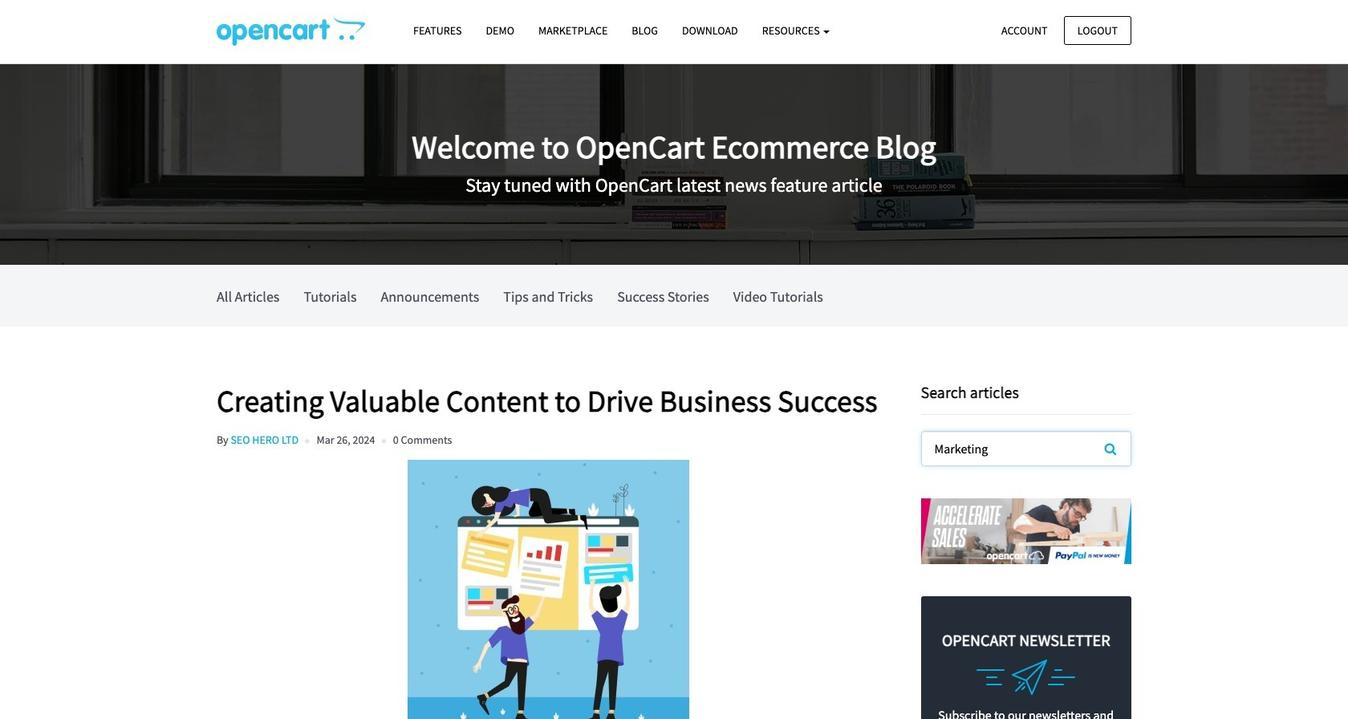 Task type: locate. For each thing, give the bounding box(es) containing it.
opencart - blog image
[[217, 17, 365, 46]]

search image
[[1105, 442, 1117, 455]]



Task type: describe. For each thing, give the bounding box(es) containing it.
creating valuable content to drive business success image
[[217, 460, 881, 719]]



Task type: vqa. For each thing, say whether or not it's contained in the screenshot.
OpenCart - Blog 'image'
yes



